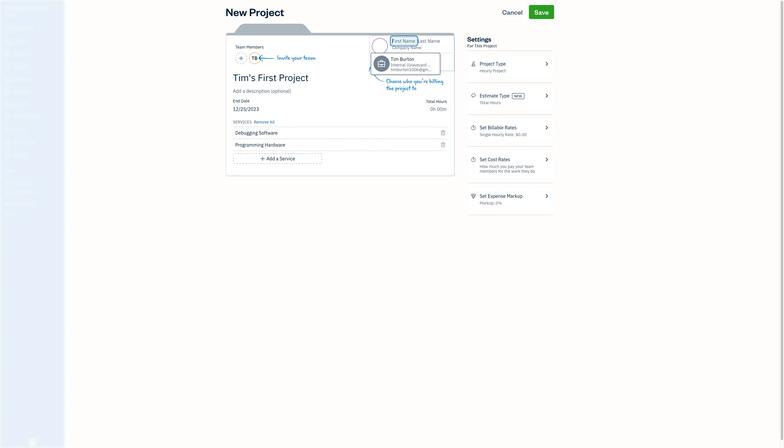 Task type: locate. For each thing, give the bounding box(es) containing it.
1 chevronright image from the top
[[544, 124, 549, 131]]

estimate
[[480, 93, 498, 99]]

0 vertical spatial team
[[303, 55, 316, 62]]

bank connections
[[4, 201, 34, 206]]

0 horizontal spatial services
[[21, 190, 35, 195]]

1 set from the top
[[480, 125, 487, 131]]

0 vertical spatial the
[[386, 85, 394, 92]]

bank
[[4, 201, 13, 206]]

total hours up hourly budget text box
[[426, 99, 447, 104]]

1 horizontal spatial team
[[235, 45, 245, 50]]

1 horizontal spatial members
[[246, 45, 264, 50]]

for
[[467, 43, 473, 49]]

0 horizontal spatial settings
[[4, 212, 18, 217]]

your right "invite"
[[292, 55, 302, 62]]

type left new
[[499, 93, 509, 99]]

0 vertical spatial rates
[[505, 125, 517, 131]]

0 vertical spatial type
[[496, 61, 506, 67]]

phone image
[[392, 63, 398, 68]]

1 vertical spatial services
[[21, 190, 35, 195]]

0 horizontal spatial members
[[14, 179, 30, 184]]

dashboard image
[[4, 26, 11, 32]]

enterprises)
[[428, 62, 450, 68]]

0 vertical spatial chevronright image
[[544, 124, 549, 131]]

team inside main element
[[4, 179, 14, 184]]

tim burton internal (graveyard enterprises) timburton1006@gmail.com
[[391, 56, 450, 72]]

team
[[303, 55, 316, 62], [525, 164, 534, 169]]

set up how
[[480, 157, 487, 163]]

to
[[412, 85, 416, 92]]

chevronright image for estimate type
[[544, 92, 549, 99]]

connections
[[14, 201, 34, 206]]

settings
[[467, 35, 491, 43], [4, 212, 18, 217]]

total hours
[[426, 99, 447, 104], [480, 100, 501, 106]]

services right and at the top left
[[21, 190, 35, 195]]

debugging
[[235, 130, 258, 136]]

settings up this
[[467, 35, 491, 43]]

1 vertical spatial chevronright image
[[544, 156, 549, 163]]

estimate type
[[480, 93, 509, 99]]

rates up you
[[498, 157, 510, 163]]

remove project service image
[[440, 130, 446, 137]]

briefcase image
[[377, 61, 385, 66]]

2 vertical spatial set
[[480, 194, 487, 199]]

Project Description text field
[[233, 88, 394, 95]]

Project Name text field
[[233, 72, 394, 84]]

0 vertical spatial chevronright image
[[544, 60, 549, 67]]

total
[[426, 99, 435, 104], [480, 100, 489, 106]]

report image
[[4, 152, 11, 158]]

0 vertical spatial your
[[292, 55, 302, 62]]

0 horizontal spatial the
[[386, 85, 394, 92]]

bank connections link
[[1, 198, 63, 209]]

remove
[[254, 120, 269, 125]]

timer image
[[4, 114, 11, 120]]

date
[[241, 99, 250, 104]]

3 set from the top
[[480, 194, 487, 199]]

1 horizontal spatial your
[[515, 164, 524, 169]]

members up items and services
[[14, 179, 30, 184]]

envelope image
[[392, 55, 398, 60]]

0 vertical spatial settings
[[467, 35, 491, 43]]

0 vertical spatial team
[[235, 45, 245, 50]]

the down choose at the top
[[386, 85, 394, 92]]

1 vertical spatial members
[[14, 179, 30, 184]]

settings for settings
[[4, 212, 18, 217]]

1 horizontal spatial services
[[233, 120, 252, 125]]

type up hourly project
[[496, 61, 506, 67]]

billable
[[488, 125, 504, 131]]

total hours down estimate
[[480, 100, 501, 106]]

do
[[530, 169, 535, 174]]

team
[[235, 45, 245, 50], [4, 179, 14, 184]]

team members up "tb"
[[235, 45, 264, 50]]

internal
[[391, 62, 405, 68]]

set expense markup
[[480, 194, 523, 199]]

2 set from the top
[[480, 157, 487, 163]]

payment image
[[4, 77, 11, 82]]

this
[[474, 43, 482, 49]]

1 vertical spatial chevronright image
[[544, 92, 549, 99]]

apps
[[4, 169, 13, 173]]

tb
[[252, 55, 258, 61]]

1 horizontal spatial team
[[525, 164, 534, 169]]

1 vertical spatial settings
[[4, 212, 18, 217]]

hours down estimate type
[[490, 100, 501, 106]]

team right the work
[[525, 164, 534, 169]]

0 horizontal spatial total
[[426, 99, 435, 104]]

cost
[[488, 157, 497, 163]]

settings inside settings for this project
[[467, 35, 491, 43]]

items and services link
[[1, 188, 63, 198]]

1 vertical spatial the
[[504, 169, 510, 174]]

set billable rates
[[480, 125, 517, 131]]

End date in  format text field
[[233, 106, 304, 112]]

expenses image
[[471, 193, 476, 200]]

Hourly Budget text field
[[430, 106, 447, 112]]

markup
[[507, 194, 523, 199]]

for
[[498, 169, 503, 174]]

services up debugging
[[233, 120, 252, 125]]

who
[[403, 78, 412, 85]]

services
[[233, 120, 252, 125], [21, 190, 35, 195]]

and
[[14, 190, 20, 195]]

rates
[[505, 125, 517, 131], [498, 157, 510, 163]]

Phone Number text field
[[401, 63, 429, 68]]

members up "tb"
[[246, 45, 264, 50]]

debugging software
[[235, 130, 278, 136]]

add
[[266, 156, 275, 162]]

type
[[496, 61, 506, 67], [499, 93, 509, 99]]

single hourly rate : $0.00
[[480, 132, 527, 138]]

0 horizontal spatial hours
[[436, 99, 447, 104]]

1 vertical spatial team
[[4, 179, 14, 184]]

2 chevronright image from the top
[[544, 92, 549, 99]]

single
[[480, 132, 491, 138]]

1 vertical spatial your
[[515, 164, 524, 169]]

freshbooks image
[[28, 440, 37, 447]]

members
[[246, 45, 264, 50], [14, 179, 30, 184]]

project inside settings for this project
[[483, 43, 497, 49]]

hourly
[[480, 68, 492, 74], [492, 132, 504, 138]]

end date
[[233, 99, 250, 104]]

total up hourly budget text box
[[426, 99, 435, 104]]

members inside main element
[[14, 179, 30, 184]]

billing
[[429, 78, 444, 85]]

1 vertical spatial team
[[525, 164, 534, 169]]

money image
[[4, 127, 11, 133]]

chart image
[[4, 140, 11, 145]]

team up project name text box
[[303, 55, 316, 62]]

1 horizontal spatial hours
[[490, 100, 501, 106]]

1 horizontal spatial settings
[[467, 35, 491, 43]]

chevronright image
[[544, 124, 549, 131], [544, 156, 549, 163], [544, 193, 549, 200]]

projects image
[[471, 60, 476, 67]]

estimate image
[[4, 51, 11, 57]]

your inside 'how much you pay your team members for the work they do'
[[515, 164, 524, 169]]

expense image
[[4, 89, 11, 95]]

items and services
[[4, 190, 35, 195]]

your right pay
[[515, 164, 524, 169]]

chevronright image
[[544, 60, 549, 67], [544, 92, 549, 99]]

1 vertical spatial type
[[499, 93, 509, 99]]

the
[[386, 85, 394, 92], [504, 169, 510, 174]]

a
[[276, 156, 279, 162]]

1 vertical spatial rates
[[498, 157, 510, 163]]

total down estimate
[[480, 100, 489, 106]]

0 vertical spatial members
[[246, 45, 264, 50]]

burton
[[400, 56, 414, 62]]

0 vertical spatial team members
[[235, 45, 264, 50]]

0 horizontal spatial team members
[[4, 179, 30, 184]]

1 vertical spatial set
[[480, 157, 487, 163]]

hourly down the set billable rates
[[492, 132, 504, 138]]

0 vertical spatial hourly
[[480, 68, 492, 74]]

set for set billable rates
[[480, 125, 487, 131]]

set up the markup:
[[480, 194, 487, 199]]

team members up and at the top left
[[4, 179, 30, 184]]

0 horizontal spatial your
[[292, 55, 302, 62]]

team up add team member image
[[235, 45, 245, 50]]

hourly down project type
[[480, 68, 492, 74]]

the right for
[[504, 169, 510, 174]]

2 chevronright image from the top
[[544, 156, 549, 163]]

team members link
[[1, 177, 63, 187]]

team up items
[[4, 179, 14, 184]]

settings inside settings link
[[4, 212, 18, 217]]

settings down bank
[[4, 212, 18, 217]]

1 chevronright image from the top
[[544, 60, 549, 67]]

0 vertical spatial set
[[480, 125, 487, 131]]

service
[[280, 156, 295, 162]]

markup:
[[480, 201, 495, 206]]

programming
[[235, 142, 264, 148]]

team members
[[235, 45, 264, 50], [4, 179, 30, 184]]

set
[[480, 125, 487, 131], [480, 157, 487, 163], [480, 194, 487, 199]]

timetracking image
[[471, 124, 476, 131]]

set for set cost rates
[[480, 157, 487, 163]]

you
[[500, 164, 507, 169]]

1 horizontal spatial the
[[504, 169, 510, 174]]

2 vertical spatial chevronright image
[[544, 193, 549, 200]]

hours
[[436, 99, 447, 104], [490, 100, 501, 106]]

work
[[511, 169, 520, 174]]

expense
[[488, 194, 506, 199]]

0 horizontal spatial team
[[303, 55, 316, 62]]

3 chevronright image from the top
[[544, 193, 549, 200]]

your
[[292, 55, 302, 62], [515, 164, 524, 169]]

hours up hourly budget text box
[[436, 99, 447, 104]]

1 vertical spatial team members
[[4, 179, 30, 184]]

rates up rate
[[505, 125, 517, 131]]

the inside 'how much you pay your team members for the work they do'
[[504, 169, 510, 174]]

0 horizontal spatial team
[[4, 179, 14, 184]]

set up single
[[480, 125, 487, 131]]



Task type: vqa. For each thing, say whether or not it's contained in the screenshot.
Save button
yes



Task type: describe. For each thing, give the bounding box(es) containing it.
items
[[4, 190, 13, 195]]

choose who you're billing the project to
[[386, 78, 444, 92]]

Email Address text field
[[401, 55, 428, 61]]

enterprises
[[26, 5, 49, 11]]

settings for this project
[[467, 35, 497, 49]]

client image
[[4, 39, 11, 45]]

chevronright image for set billable rates
[[544, 124, 549, 131]]

services inside main element
[[21, 190, 35, 195]]

remove project service image
[[440, 142, 446, 149]]

software
[[259, 130, 278, 136]]

owner
[[5, 12, 16, 16]]

set cost rates
[[480, 157, 510, 163]]

team members inside main element
[[4, 179, 30, 184]]

set for set expense markup
[[480, 194, 487, 199]]

choose
[[386, 78, 402, 85]]

invite
[[277, 55, 290, 62]]

estimates image
[[471, 92, 476, 99]]

graveyard
[[5, 5, 25, 11]]

1 vertical spatial hourly
[[492, 132, 504, 138]]

hourly project
[[480, 68, 506, 74]]

pay
[[508, 164, 514, 169]]

you're
[[414, 78, 428, 85]]

Company Name text field
[[392, 45, 422, 50]]

timburton1006@gmail.com
[[391, 67, 442, 72]]

new
[[514, 94, 522, 98]]

plus image
[[260, 155, 265, 162]]

end
[[233, 99, 240, 104]]

add a service
[[266, 156, 295, 162]]

markup: 0%
[[480, 201, 502, 206]]

add a service button
[[233, 154, 322, 164]]

they
[[521, 169, 529, 174]]

rates for set cost rates
[[498, 157, 510, 163]]

cancel
[[502, 8, 523, 16]]

0 vertical spatial services
[[233, 120, 252, 125]]

chevronright image for set expense markup
[[544, 193, 549, 200]]

tim
[[391, 56, 399, 62]]

chevronright image for project type
[[544, 60, 549, 67]]

services remove all
[[233, 120, 275, 125]]

chevronright image for set cost rates
[[544, 156, 549, 163]]

team inside 'how much you pay your team members for the work they do'
[[525, 164, 534, 169]]

save button
[[529, 5, 554, 19]]

type for project type
[[496, 61, 506, 67]]

save
[[534, 8, 549, 16]]

:
[[513, 132, 515, 138]]

programming hardware
[[235, 142, 285, 148]]

invoice image
[[4, 64, 11, 70]]

apps link
[[1, 166, 63, 176]]

members
[[480, 169, 497, 174]]

remove all button
[[253, 118, 275, 126]]

much
[[489, 164, 499, 169]]

timetracking image
[[471, 156, 476, 163]]

invite your team
[[277, 55, 316, 62]]

project image
[[4, 102, 11, 108]]

the inside choose who you're billing the project to
[[386, 85, 394, 92]]

main element
[[0, 0, 79, 449]]

0 horizontal spatial total hours
[[426, 99, 447, 104]]

how
[[480, 164, 488, 169]]

type for estimate type
[[499, 93, 509, 99]]

new project
[[226, 5, 284, 19]]

project
[[395, 85, 411, 92]]

0%
[[496, 201, 502, 206]]

project type
[[480, 61, 506, 67]]

graveyard enterprises owner
[[5, 5, 49, 16]]

1 horizontal spatial total hours
[[480, 100, 501, 106]]

First Name text field
[[392, 38, 416, 44]]

settings for settings for this project
[[467, 35, 491, 43]]

add team member image
[[238, 55, 244, 62]]

cancel button
[[497, 5, 528, 19]]

Last Name text field
[[418, 38, 440, 44]]

rates for set billable rates
[[505, 125, 517, 131]]

$0.00
[[516, 132, 527, 138]]

all
[[270, 120, 275, 125]]

settings link
[[1, 209, 63, 220]]

new
[[226, 5, 247, 19]]

rate
[[505, 132, 513, 138]]

hardware
[[265, 142, 285, 148]]

1 horizontal spatial team members
[[235, 45, 264, 50]]

1 horizontal spatial total
[[480, 100, 489, 106]]

(graveyard
[[406, 62, 427, 68]]

how much you pay your team members for the work they do
[[480, 164, 535, 174]]



